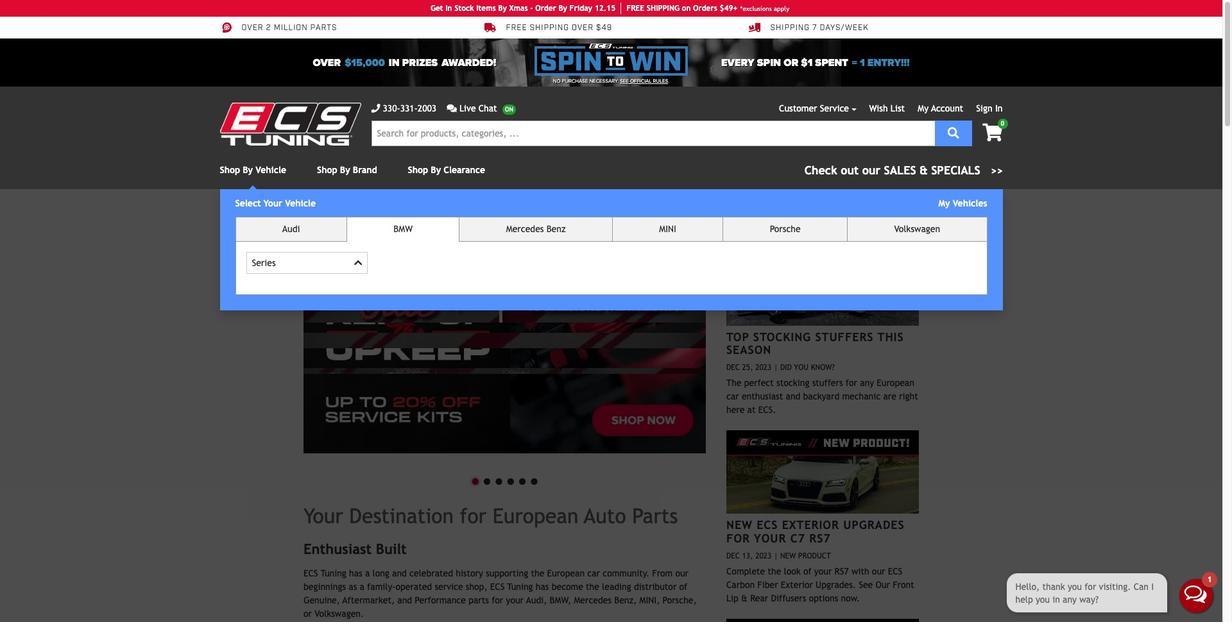 Task type: locate. For each thing, give the bounding box(es) containing it.
2 vertical spatial your
[[754, 532, 786, 545]]

orders
[[693, 4, 717, 13]]

0 horizontal spatial of
[[679, 582, 688, 593]]

in for sign
[[995, 103, 1003, 114]]

a right the as
[[360, 582, 364, 593]]

0 horizontal spatial our
[[675, 569, 689, 579]]

exterior inside new ecs exterior upgrades for your c7 rs7
[[782, 519, 839, 532]]

of
[[804, 567, 812, 577], [679, 582, 688, 593]]

for down supporting
[[492, 596, 503, 606]]

see
[[620, 78, 629, 84], [859, 580, 873, 590]]

car down the
[[727, 392, 739, 402]]

0 vertical spatial my
[[918, 103, 929, 114]]

1 horizontal spatial &
[[920, 164, 928, 177]]

your left the audi,
[[506, 596, 524, 606]]

1 vertical spatial |
[[774, 552, 778, 561]]

new ecs exterior upgrades for your c7 rs7 image
[[727, 431, 919, 514]]

our up our in the bottom of the page
[[872, 567, 885, 577]]

european down • • • • • • at the left bottom of the page
[[493, 504, 579, 528]]

0 horizontal spatial your
[[506, 596, 524, 606]]

0 horizontal spatial parts
[[310, 23, 337, 33]]

your down the product
[[814, 567, 832, 577]]

0 horizontal spatial for
[[460, 504, 487, 528]]

by left the brand
[[340, 165, 350, 175]]

0 vertical spatial car
[[727, 392, 739, 402]]

specials
[[931, 164, 981, 177]]

| inside dec 13, 2023 | new product complete the look of your rs7 with our ecs carbon fiber exterior upgrades. see our front lip & rear diffusers options now.
[[774, 552, 778, 561]]

1 horizontal spatial the
[[586, 582, 599, 593]]

2 dec from the top
[[727, 552, 740, 561]]

top
[[727, 330, 749, 344]]

mercedes inside tab list
[[506, 224, 544, 234]]

0 vertical spatial |
[[774, 363, 778, 372]]

shop left the brand
[[317, 165, 337, 175]]

shop left the clearance
[[408, 165, 428, 175]]

1 vertical spatial parts
[[469, 596, 489, 606]]

1 vertical spatial my
[[939, 198, 950, 209]]

mini
[[659, 224, 676, 234]]

history
[[456, 569, 483, 579]]

0 horizontal spatial rs7
[[810, 532, 831, 545]]

ecs down supporting
[[490, 582, 505, 593]]

0 horizontal spatial tuning
[[321, 569, 346, 579]]

1 vertical spatial mercedes
[[574, 596, 612, 606]]

exterior down look
[[781, 580, 813, 590]]

4 • from the left
[[505, 467, 517, 494]]

1 horizontal spatial car
[[727, 392, 739, 402]]

european up 'are'
[[877, 378, 914, 388]]

mercedes left benz
[[506, 224, 544, 234]]

enthusiast
[[304, 541, 372, 558]]

of inside ecs tuning has a long and celebrated history supporting the european car community. from our beginnings as a family-operated service shop, ecs tuning has become the leading distributor of genuine, aftermarket, and performance parts for your audi, bmw, mercedes benz, mini, porsche, or volkswagen.
[[679, 582, 688, 593]]

| for season
[[774, 363, 778, 372]]

car left community.
[[587, 569, 600, 579]]

your inside dec 13, 2023 | new product complete the look of your rs7 with our ecs carbon fiber exterior upgrades. see our front lip & rear diffusers options now.
[[814, 567, 832, 577]]

0 horizontal spatial a
[[360, 582, 364, 593]]

product
[[798, 552, 831, 561]]

1 horizontal spatial our
[[872, 567, 885, 577]]

0 vertical spatial a
[[365, 569, 370, 579]]

0 vertical spatial has
[[349, 569, 362, 579]]

see official rules link
[[620, 78, 668, 85]]

ping
[[663, 4, 680, 13]]

or down genuine,
[[304, 609, 312, 620]]

0 vertical spatial rs7
[[810, 532, 831, 545]]

over inside 'link'
[[242, 23, 264, 33]]

look
[[784, 567, 801, 577]]

my left 'account'
[[918, 103, 929, 114]]

generic - ecs holiday sale image
[[304, 220, 706, 454]]

tab list containing audi
[[235, 217, 987, 295]]

performance
[[415, 596, 466, 606]]

your left c7
[[754, 532, 786, 545]]

mercedes inside ecs tuning has a long and celebrated history supporting the european car community. from our beginnings as a family-operated service shop, ecs tuning has become the leading distributor of genuine, aftermarket, and performance parts for your audi, bmw, mercedes benz, mini, porsche, or volkswagen.
[[574, 596, 612, 606]]

european up become
[[547, 569, 585, 579]]

1 horizontal spatial or
[[784, 56, 799, 69]]

has up the as
[[349, 569, 362, 579]]

comments image
[[447, 104, 457, 113]]

over left 2 at the left top of the page
[[242, 23, 264, 33]]

dec for top stocking stuffers this season
[[727, 363, 740, 372]]

shop by brand link
[[317, 165, 377, 175]]

ecs up front
[[888, 567, 903, 577]]

a left long
[[365, 569, 370, 579]]

see left official
[[620, 78, 629, 84]]

and down operated at bottom
[[398, 596, 412, 606]]

supporting
[[486, 569, 528, 579]]

ecs left "news"
[[789, 220, 815, 237]]

1 vertical spatial for
[[460, 504, 487, 528]]

1 vertical spatial exterior
[[781, 580, 813, 590]]

0 vertical spatial of
[[804, 567, 812, 577]]

0 horizontal spatial car
[[587, 569, 600, 579]]

1 horizontal spatial in
[[995, 103, 1003, 114]]

.
[[668, 78, 670, 84]]

shipping 7 days/week
[[771, 23, 869, 33]]

of right look
[[804, 567, 812, 577]]

vehicle for shop by vehicle
[[256, 165, 286, 175]]

friday
[[570, 4, 592, 13]]

5 • from the left
[[517, 467, 528, 494]]

1 | from the top
[[774, 363, 778, 372]]

free shipping over $49 link
[[484, 22, 612, 33]]

mercedes down leading
[[574, 596, 612, 606]]

1 vertical spatial dec
[[727, 552, 740, 561]]

2 • from the left
[[481, 467, 493, 494]]

2023 inside dec 25, 2023 | did you know? the perfect stocking stuffers for any european car enthusiast and backyard mechanic are right here at ecs.
[[756, 363, 772, 372]]

by for shop by vehicle
[[243, 165, 253, 175]]

over $15,000 in prizes
[[313, 56, 438, 69]]

my account
[[918, 103, 963, 114]]

or left $1
[[784, 56, 799, 69]]

aftermarket,
[[343, 596, 395, 606]]

rs7 up 'upgrades.'
[[835, 567, 849, 577]]

2023 right 25,
[[756, 363, 772, 372]]

0 horizontal spatial over
[[242, 23, 264, 33]]

and right long
[[392, 569, 407, 579]]

|
[[774, 363, 778, 372], [774, 552, 778, 561]]

0 vertical spatial dec
[[727, 363, 740, 372]]

community.
[[603, 569, 650, 579]]

1 • from the left
[[469, 467, 481, 494]]

2023 right 13,
[[756, 552, 772, 561]]

1 horizontal spatial see
[[859, 580, 873, 590]]

enthusiast built
[[304, 541, 407, 558]]

0 vertical spatial for
[[846, 378, 857, 388]]

stuffers
[[815, 330, 874, 344]]

vehicle for select your vehicle
[[285, 198, 316, 209]]

vehicle up the audi
[[285, 198, 316, 209]]

1 vertical spatial &
[[741, 594, 748, 604]]

the up fiber
[[768, 567, 781, 577]]

0 horizontal spatial in
[[446, 4, 452, 13]]

1 horizontal spatial mercedes
[[574, 596, 612, 606]]

stuffers
[[812, 378, 843, 388]]

& right lip
[[741, 594, 748, 604]]

ecs inside dec 13, 2023 | new product complete the look of your rs7 with our ecs carbon fiber exterior upgrades. see our front lip & rear diffusers options now.
[[888, 567, 903, 577]]

& right sales
[[920, 164, 928, 177]]

1 horizontal spatial your
[[814, 567, 832, 577]]

as
[[349, 582, 357, 593]]

0 vertical spatial and
[[786, 392, 801, 402]]

rs7 up the product
[[810, 532, 831, 545]]

vehicle up the "select your vehicle"
[[256, 165, 286, 175]]

*exclusions apply link
[[740, 4, 790, 13]]

1 vertical spatial rs7
[[835, 567, 849, 577]]

2023 for season
[[756, 363, 772, 372]]

0 vertical spatial see
[[620, 78, 629, 84]]

beginnings
[[304, 582, 346, 593]]

over for over $15,000 in prizes
[[313, 56, 341, 69]]

see down with
[[859, 580, 873, 590]]

1 horizontal spatial for
[[492, 596, 503, 606]]

vehicle
[[256, 165, 286, 175], [285, 198, 316, 209]]

parts down 'shop,'
[[469, 596, 489, 606]]

0 horizontal spatial new
[[727, 519, 753, 532]]

1 vertical spatial european
[[493, 504, 579, 528]]

0 vertical spatial 2023
[[756, 363, 772, 372]]

our inside dec 13, 2023 | new product complete the look of your rs7 with our ecs carbon fiber exterior upgrades. see our front lip & rear diffusers options now.
[[872, 567, 885, 577]]

new up look
[[780, 552, 796, 561]]

rs7 inside dec 13, 2023 | new product complete the look of your rs7 with our ecs carbon fiber exterior upgrades. see our front lip & rear diffusers options now.
[[835, 567, 849, 577]]

1 vertical spatial vehicle
[[285, 198, 316, 209]]

2 horizontal spatial the
[[768, 567, 781, 577]]

0 vertical spatial vehicle
[[256, 165, 286, 175]]

parts inside ecs tuning has a long and celebrated history supporting the european car community. from our beginnings as a family-operated service shop, ecs tuning has become the leading distributor of genuine, aftermarket, and performance parts for your audi, bmw, mercedes benz, mini, porsche, or volkswagen.
[[469, 596, 489, 606]]

0 vertical spatial exterior
[[782, 519, 839, 532]]

1 vertical spatial new
[[780, 552, 796, 561]]

2 vertical spatial for
[[492, 596, 503, 606]]

0 vertical spatial &
[[920, 164, 928, 177]]

entry!!!
[[868, 56, 910, 69]]

see inside dec 13, 2023 | new product complete the look of your rs7 with our ecs carbon fiber exterior upgrades. see our front lip & rear diffusers options now.
[[859, 580, 873, 590]]

xmas
[[509, 4, 528, 13]]

1 horizontal spatial parts
[[469, 596, 489, 606]]

no purchase necessary. see official rules .
[[553, 78, 670, 84]]

your right select
[[264, 198, 282, 209]]

our inside ecs tuning has a long and celebrated history supporting the european car community. from our beginnings as a family-operated service shop, ecs tuning has become the leading distributor of genuine, aftermarket, and performance parts for your audi, bmw, mercedes benz, mini, porsche, or volkswagen.
[[675, 569, 689, 579]]

0 vertical spatial parts
[[310, 23, 337, 33]]

live chat link
[[447, 102, 516, 116]]

service
[[820, 103, 849, 114]]

1 horizontal spatial of
[[804, 567, 812, 577]]

ecs
[[789, 220, 815, 237], [757, 519, 778, 532], [888, 567, 903, 577], [304, 569, 318, 579], [490, 582, 505, 593]]

Search text field
[[371, 121, 935, 146]]

2 horizontal spatial shop
[[408, 165, 428, 175]]

dec left 25,
[[727, 363, 740, 372]]

my vehicles
[[939, 198, 987, 209]]

1 horizontal spatial over
[[313, 56, 341, 69]]

1 horizontal spatial your
[[304, 504, 343, 528]]

has up the audi,
[[536, 582, 549, 593]]

0 vertical spatial over
[[242, 23, 264, 33]]

tuning up beginnings in the bottom of the page
[[321, 569, 346, 579]]

2 2023 from the top
[[756, 552, 772, 561]]

season
[[727, 343, 772, 357]]

| right 13,
[[774, 552, 778, 561]]

dec inside dec 13, 2023 | new product complete the look of your rs7 with our ecs carbon fiber exterior upgrades. see our front lip & rear diffusers options now.
[[727, 552, 740, 561]]

and down stocking
[[786, 392, 801, 402]]

ship
[[647, 4, 663, 13]]

1 horizontal spatial new
[[780, 552, 796, 561]]

330-331-2003
[[383, 103, 437, 114]]

0 horizontal spatial your
[[264, 198, 282, 209]]

by left the clearance
[[431, 165, 441, 175]]

0 vertical spatial your
[[814, 567, 832, 577]]

your up enthusiast
[[304, 504, 343, 528]]

dec inside dec 25, 2023 | did you know? the perfect stocking stuffers for any european car enthusiast and backyard mechanic are right here at ecs.
[[727, 363, 740, 372]]

1 vertical spatial or
[[304, 609, 312, 620]]

the up the audi,
[[531, 569, 544, 579]]

0 horizontal spatial see
[[620, 78, 629, 84]]

know?
[[811, 363, 835, 372]]

dec 13, 2023 | new product complete the look of your rs7 with our ecs carbon fiber exterior upgrades. see our front lip & rear diffusers options now.
[[727, 552, 914, 604]]

1 vertical spatial see
[[859, 580, 873, 590]]

-
[[530, 4, 533, 13]]

sign in
[[976, 103, 1003, 114]]

shop up select
[[220, 165, 240, 175]]

1 vertical spatial over
[[313, 56, 341, 69]]

0 vertical spatial new
[[727, 519, 753, 532]]

on
[[682, 4, 691, 13]]

upgrades.
[[816, 580, 856, 590]]

options
[[809, 594, 838, 604]]

destination
[[349, 504, 454, 528]]

1 horizontal spatial has
[[536, 582, 549, 593]]

sales & specials
[[884, 164, 981, 177]]

and inside dec 25, 2023 | did you know? the perfect stocking stuffers for any european car enthusiast and backyard mechanic are right here at ecs.
[[786, 392, 801, 402]]

select
[[235, 198, 261, 209]]

phone image
[[371, 104, 380, 113]]

1 vertical spatial a
[[360, 582, 364, 593]]

1 horizontal spatial rs7
[[835, 567, 849, 577]]

6 • from the left
[[528, 467, 540, 494]]

1 vertical spatial in
[[995, 103, 1003, 114]]

0 horizontal spatial mercedes
[[506, 224, 544, 234]]

1 horizontal spatial shop
[[317, 165, 337, 175]]

parts
[[310, 23, 337, 33], [469, 596, 489, 606]]

1 vertical spatial 2023
[[756, 552, 772, 561]]

exterior up the product
[[782, 519, 839, 532]]

for left any
[[846, 378, 857, 388]]

of up "porsche,"
[[679, 582, 688, 593]]

2 vertical spatial and
[[398, 596, 412, 606]]

mercedes
[[506, 224, 544, 234], [574, 596, 612, 606]]

0 link
[[972, 119, 1008, 143]]

ecs tuning image
[[220, 103, 361, 146]]

my left vehicles
[[939, 198, 950, 209]]

2 | from the top
[[774, 552, 778, 561]]

audi,
[[526, 596, 547, 606]]

dec left 13,
[[727, 552, 740, 561]]

parts right million
[[310, 23, 337, 33]]

for down • • • • • • at the left bottom of the page
[[460, 504, 487, 528]]

| inside dec 25, 2023 | did you know? the perfect stocking stuffers for any european car enthusiast and backyard mechanic are right here at ecs.
[[774, 363, 778, 372]]

vehicles
[[953, 198, 987, 209]]

0 horizontal spatial &
[[741, 594, 748, 604]]

diffusers
[[771, 594, 806, 604]]

by up select
[[243, 165, 253, 175]]

over left $15,000
[[313, 56, 341, 69]]

tuning down supporting
[[507, 582, 533, 593]]

sign in link
[[976, 103, 1003, 114]]

shop by clearance link
[[408, 165, 485, 175]]

0 vertical spatial european
[[877, 378, 914, 388]]

in right get
[[446, 4, 452, 13]]

1 shop from the left
[[220, 165, 240, 175]]

our right from
[[675, 569, 689, 579]]

0 horizontal spatial my
[[918, 103, 929, 114]]

| left did at the bottom right of page
[[774, 363, 778, 372]]

• • • • • •
[[469, 467, 540, 494]]

0 vertical spatial or
[[784, 56, 799, 69]]

perfect
[[744, 378, 774, 388]]

in
[[446, 4, 452, 13], [995, 103, 1003, 114]]

built
[[376, 541, 407, 558]]

0 vertical spatial mercedes
[[506, 224, 544, 234]]

=
[[852, 56, 857, 69]]

0 horizontal spatial or
[[304, 609, 312, 620]]

1 vertical spatial your
[[506, 596, 524, 606]]

in
[[389, 56, 400, 69]]

by right order
[[559, 4, 567, 13]]

1 2023 from the top
[[756, 363, 772, 372]]

1 horizontal spatial my
[[939, 198, 950, 209]]

3 shop from the left
[[408, 165, 428, 175]]

in right sign
[[995, 103, 1003, 114]]

2 horizontal spatial your
[[754, 532, 786, 545]]

my for my vehicles
[[939, 198, 950, 209]]

0 horizontal spatial has
[[349, 569, 362, 579]]

1 horizontal spatial tuning
[[507, 582, 533, 593]]

$49
[[596, 23, 612, 33]]

0 horizontal spatial shop
[[220, 165, 240, 175]]

over
[[242, 23, 264, 33], [313, 56, 341, 69]]

the left leading
[[586, 582, 599, 593]]

tab list
[[235, 217, 987, 295]]

1 vertical spatial car
[[587, 569, 600, 579]]

0 vertical spatial in
[[446, 4, 452, 13]]

1 vertical spatial of
[[679, 582, 688, 593]]

free
[[506, 23, 527, 33]]

new up 13,
[[727, 519, 753, 532]]

new ecs exterior upgrades for your c7 rs7 link
[[727, 519, 905, 545]]

1 vertical spatial tuning
[[507, 582, 533, 593]]

get
[[431, 4, 443, 13]]

2 vertical spatial european
[[547, 569, 585, 579]]

$49+
[[720, 4, 738, 13]]

3 • from the left
[[493, 467, 505, 494]]

parts inside over 2 million parts 'link'
[[310, 23, 337, 33]]

1 dec from the top
[[727, 363, 740, 372]]

rs7 inside new ecs exterior upgrades for your c7 rs7
[[810, 532, 831, 545]]

ecs right for
[[757, 519, 778, 532]]

2 shop from the left
[[317, 165, 337, 175]]

2 horizontal spatial for
[[846, 378, 857, 388]]

2023 inside dec 13, 2023 | new product complete the look of your rs7 with our ecs carbon fiber exterior upgrades. see our front lip & rear diffusers options now.
[[756, 552, 772, 561]]

*exclusions
[[740, 5, 772, 12]]

search image
[[948, 127, 959, 138]]



Task type: vqa. For each thing, say whether or not it's contained in the screenshot.
topmost Dec
yes



Task type: describe. For each thing, give the bounding box(es) containing it.
stocking
[[753, 330, 811, 344]]

european inside dec 25, 2023 | did you know? the perfect stocking stuffers for any european car enthusiast and backyard mechanic are right here at ecs.
[[877, 378, 914, 388]]

customer service
[[779, 103, 849, 114]]

rules
[[653, 78, 668, 84]]

upgrades
[[843, 519, 905, 532]]

from
[[652, 569, 673, 579]]

2023 for for
[[756, 552, 772, 561]]

auto
[[584, 504, 626, 528]]

shop for shop by vehicle
[[220, 165, 240, 175]]

european inside ecs tuning has a long and celebrated history supporting the european car community. from our beginnings as a family-operated service shop, ecs tuning has become the leading distributor of genuine, aftermarket, and performance parts for your audi, bmw, mercedes benz, mini, porsche, or volkswagen.
[[547, 569, 585, 579]]

volkswagen
[[894, 224, 940, 234]]

necessary.
[[589, 78, 619, 84]]

view
[[884, 226, 901, 233]]

top stocking stuffers this season link
[[727, 330, 904, 357]]

for inside dec 25, 2023 | did you know? the perfect stocking stuffers for any european car enthusiast and backyard mechanic are right here at ecs.
[[846, 378, 857, 388]]

for inside ecs tuning has a long and celebrated history supporting the european car community. from our beginnings as a family-operated service shop, ecs tuning has become the leading distributor of genuine, aftermarket, and performance parts for your audi, bmw, mercedes benz, mini, porsche, or volkswagen.
[[492, 596, 503, 606]]

items
[[476, 4, 496, 13]]

dec for new ecs exterior upgrades for your c7 rs7
[[727, 552, 740, 561]]

shop for shop by clearance
[[408, 165, 428, 175]]

ecs inside new ecs exterior upgrades for your c7 rs7
[[757, 519, 778, 532]]

ecs.
[[758, 405, 776, 415]]

new inside new ecs exterior upgrades for your c7 rs7
[[727, 519, 753, 532]]

over for over 2 million parts
[[242, 23, 264, 33]]

days/week
[[820, 23, 869, 33]]

series
[[252, 258, 276, 268]]

ecs up beginnings in the bottom of the page
[[304, 569, 318, 579]]

by left xmas
[[498, 4, 507, 13]]

family-
[[367, 582, 396, 593]]

or inside ecs tuning has a long and celebrated history supporting the european car community. from our beginnings as a family-operated service shop, ecs tuning has become the leading distributor of genuine, aftermarket, and performance parts for your audi, bmw, mercedes benz, mini, porsche, or volkswagen.
[[304, 609, 312, 620]]

over 2 million parts
[[242, 23, 337, 33]]

330-331-2003 link
[[371, 102, 437, 116]]

audi
[[282, 224, 300, 234]]

for
[[727, 532, 750, 545]]

13,
[[742, 552, 753, 561]]

sales & specials link
[[805, 162, 1003, 179]]

your inside ecs tuning has a long and celebrated history supporting the european car community. from our beginnings as a family-operated service shop, ecs tuning has become the leading distributor of genuine, aftermarket, and performance parts for your audi, bmw, mercedes benz, mini, porsche, or volkswagen.
[[506, 596, 524, 606]]

1 horizontal spatial a
[[365, 569, 370, 579]]

official
[[630, 78, 652, 84]]

complete
[[727, 567, 765, 577]]

2
[[266, 23, 271, 33]]

account
[[931, 103, 963, 114]]

sales
[[884, 164, 916, 177]]

0 vertical spatial your
[[264, 198, 282, 209]]

you
[[794, 363, 809, 372]]

by for shop by brand
[[340, 165, 350, 175]]

ecs news
[[789, 220, 857, 237]]

your destination for european auto parts
[[304, 504, 678, 528]]

wish
[[869, 103, 888, 114]]

genuine,
[[304, 596, 340, 606]]

1 vertical spatial and
[[392, 569, 407, 579]]

& inside dec 13, 2023 | new product complete the look of your rs7 with our ecs carbon fiber exterior upgrades. see our front lip & rear diffusers options now.
[[741, 594, 748, 604]]

new ecs exterior upgrades for your c7 rs7
[[727, 519, 905, 545]]

car inside dec 25, 2023 | did you know? the perfect stocking stuffers for any european car enthusiast and backyard mechanic are right here at ecs.
[[727, 392, 739, 402]]

over
[[572, 23, 594, 33]]

1 vertical spatial your
[[304, 504, 343, 528]]

1 vertical spatial has
[[536, 582, 549, 593]]

330-
[[383, 103, 400, 114]]

any
[[860, 378, 874, 388]]

ecs tuning 'spin to win' contest logo image
[[535, 44, 688, 76]]

million
[[274, 23, 308, 33]]

become
[[552, 582, 583, 593]]

operated
[[396, 582, 432, 593]]

fiber
[[758, 580, 778, 590]]

the
[[727, 378, 742, 388]]

wish list
[[869, 103, 905, 114]]

carbon
[[727, 580, 755, 590]]

leading
[[602, 582, 631, 593]]

list
[[891, 103, 905, 114]]

purchase
[[562, 78, 588, 84]]

porsche,
[[663, 596, 697, 606]]

0 vertical spatial tuning
[[321, 569, 346, 579]]

generic - abe image
[[304, 220, 706, 454]]

my account link
[[918, 103, 963, 114]]

free
[[627, 4, 645, 13]]

shop by clearance
[[408, 165, 485, 175]]

exterior inside dec 13, 2023 | new product complete the look of your rs7 with our ecs carbon fiber exterior upgrades. see our front lip & rear diffusers options now.
[[781, 580, 813, 590]]

volkswagen.
[[315, 609, 364, 620]]

view all
[[884, 226, 913, 233]]

shipping 7 days/week link
[[749, 22, 869, 33]]

bmw
[[394, 224, 413, 234]]

top stocking stuffers this season image
[[727, 242, 919, 326]]

shop by brand
[[317, 165, 377, 175]]

the inside dec 13, 2023 | new product complete the look of your rs7 with our ecs carbon fiber exterior upgrades. see our front lip & rear diffusers options now.
[[768, 567, 781, 577]]

car inside ecs tuning has a long and celebrated history supporting the european car community. from our beginnings as a family-operated service shop, ecs tuning has become the leading distributor of genuine, aftermarket, and performance parts for your audi, bmw, mercedes benz, mini, porsche, or volkswagen.
[[587, 569, 600, 579]]

live chat
[[460, 103, 497, 114]]

shopping cart image
[[983, 124, 1003, 142]]

c7
[[791, 532, 806, 545]]

new ecs b9 rs5 3.0t valved exhaust system image
[[727, 619, 919, 623]]

here
[[727, 405, 745, 415]]

dec 25, 2023 | did you know? the perfect stocking stuffers for any european car enthusiast and backyard mechanic are right here at ecs.
[[727, 363, 918, 415]]

2003
[[418, 103, 437, 114]]

mercedes benz
[[506, 224, 566, 234]]

celebrated
[[410, 569, 453, 579]]

| for for
[[774, 552, 778, 561]]

order
[[535, 4, 556, 13]]

in for get
[[446, 4, 452, 13]]

by for shop by clearance
[[431, 165, 441, 175]]

ecs tuning has a long and celebrated history supporting the european car community. from our beginnings as a family-operated service shop, ecs tuning has become the leading distributor of genuine, aftermarket, and performance parts for your audi, bmw, mercedes benz, mini, porsche, or volkswagen.
[[304, 569, 697, 620]]

shipping
[[771, 23, 810, 33]]

free ship ping on orders $49+ *exclusions apply
[[627, 4, 790, 13]]

my for my account
[[918, 103, 929, 114]]

brand
[[353, 165, 377, 175]]

spent
[[815, 56, 848, 69]]

of inside dec 13, 2023 | new product complete the look of your rs7 with our ecs carbon fiber exterior upgrades. see our front lip & rear diffusers options now.
[[804, 567, 812, 577]]

live
[[460, 103, 476, 114]]

new inside dec 13, 2023 | new product complete the look of your rs7 with our ecs carbon fiber exterior upgrades. see our front lip & rear diffusers options now.
[[780, 552, 796, 561]]

customer
[[779, 103, 817, 114]]

get in stock items by xmas - order by friday 12.15
[[431, 4, 616, 13]]

are
[[883, 392, 897, 402]]

service
[[435, 582, 463, 593]]

25,
[[742, 363, 753, 372]]

all
[[904, 226, 913, 233]]

your inside new ecs exterior upgrades for your c7 rs7
[[754, 532, 786, 545]]

every
[[721, 56, 755, 69]]

over 2 million parts link
[[220, 22, 337, 33]]

chat
[[479, 103, 497, 114]]

this
[[878, 330, 904, 344]]

0 horizontal spatial the
[[531, 569, 544, 579]]

enthusiast
[[742, 392, 783, 402]]

rear
[[750, 594, 768, 604]]

shop for shop by brand
[[317, 165, 337, 175]]



